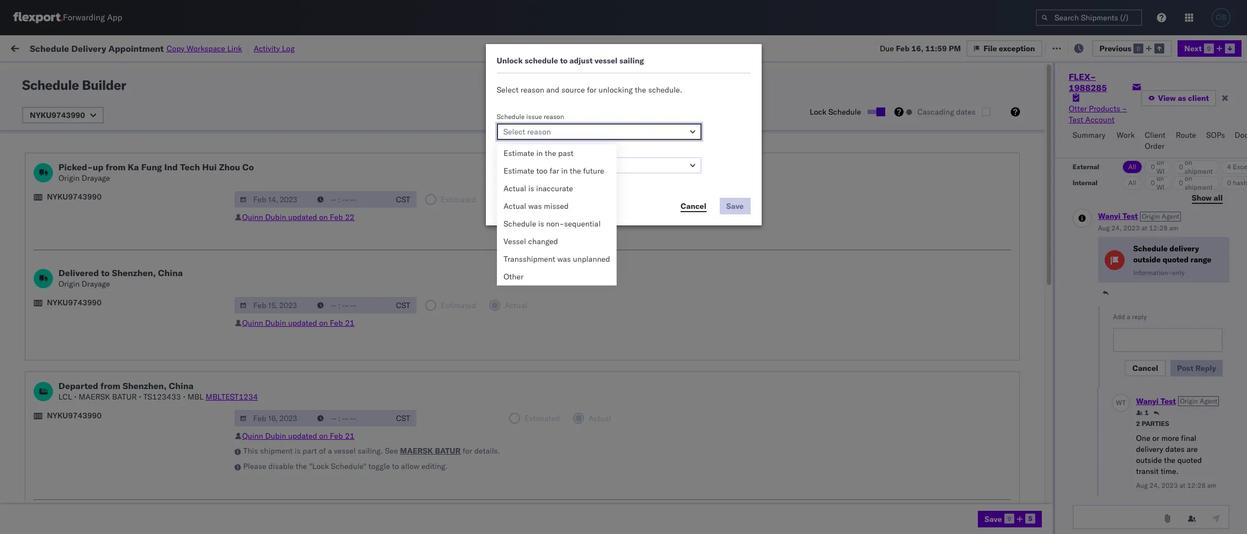 Task type: describe. For each thing, give the bounding box(es) containing it.
1 schedule pickup from los angeles, ca button from the top
[[25, 122, 161, 134]]

otter products - test account link
[[1069, 103, 1142, 125]]

client order button
[[1141, 125, 1172, 158]]

3 assignment from the top
[[1172, 487, 1213, 497]]

upload customs clearance documents
[[25, 196, 163, 206]]

aug inside the "one or more final delivery dates are outside the quoted transit time. aug 24, 2023 at 12:28 am"
[[1137, 482, 1148, 490]]

1 vertical spatial 24,
[[272, 318, 284, 327]]

one
[[1137, 434, 1151, 444]]

this
[[243, 446, 258, 456]]

3 • from the left
[[183, 392, 186, 402]]

to inside "delivered to shenzhen, china origin drayage"
[[101, 268, 110, 279]]

quinn dubin updated on feb 21 button for delivered to shenzhen, china
[[242, 318, 355, 328]]

1 jaehyung from the top
[[1116, 269, 1149, 279]]

angeles, for fourth schedule pickup from los angeles, ca button from the bottom
[[118, 123, 149, 133]]

1 vertical spatial in
[[561, 166, 568, 176]]

departed
[[58, 381, 98, 392]]

all button for internal
[[1123, 177, 1143, 190]]

flex- for flex-2001714
[[787, 148, 811, 158]]

batch action
[[1185, 43, 1233, 53]]

mbltest1234 button
[[206, 392, 258, 402]]

activity log
[[254, 43, 295, 53]]

schedule pickup from los angeles, ca link for third schedule pickup from los angeles, ca button from the top
[[25, 414, 161, 425]]

Search Shipments (/) text field
[[1036, 9, 1143, 26]]

1 test 20 wi team assignment from the top
[[1116, 75, 1213, 85]]

schedule pickup from los angeles, ca link for 2nd schedule pickup from los angeles, ca button from the top
[[25, 268, 161, 279]]

0 on wi for external
[[1151, 158, 1165, 175]]

2 vertical spatial to
[[392, 462, 399, 472]]

from inside picked-up from ka fung ind tech hui zhou co origin drayage
[[106, 162, 126, 173]]

4 ocean from the top
[[391, 293, 413, 303]]

1 vertical spatial source
[[545, 146, 565, 154]]

4 schedule delivery appointment link from the top
[[25, 486, 136, 497]]

angeles, for third schedule pickup from los angeles, ca button from the top
[[118, 414, 149, 424]]

1 21, from the top
[[272, 220, 284, 230]]

client for client order
[[1145, 130, 1166, 140]]

3 test from the top
[[1116, 487, 1130, 497]]

filtered by:
[[11, 68, 51, 78]]

wanyi for wanyi test origin agent aug 24, 2023 at 12:28 am
[[1098, 211, 1121, 221]]

air for 9:00 am pst, feb 25, 2023
[[391, 366, 401, 376]]

1 vertical spatial a
[[328, 446, 332, 456]]

7 resize handle column header from the left
[[751, 86, 764, 535]]

client
[[1189, 93, 1210, 103]]

integration test account - western digital for schedule delivery appointment
[[641, 172, 790, 182]]

0 vertical spatial reason
[[521, 85, 544, 95]]

flex- for flex-1988285
[[787, 123, 811, 133]]

transit
[[1137, 467, 1159, 477]]

blocked,
[[136, 68, 164, 76]]

3 2, from the top
[[277, 463, 285, 473]]

8 ocean from the top
[[391, 463, 413, 473]]

snoozed
[[231, 68, 256, 76]]

1 ocean from the top
[[391, 123, 413, 133]]

was for actual
[[528, 201, 542, 211]]

2 21, from the top
[[272, 245, 284, 255]]

mbl
[[188, 392, 204, 402]]

inaccurate
[[536, 184, 573, 194]]

2 test from the top
[[1116, 463, 1130, 473]]

3 ocean lcl from the top
[[391, 245, 429, 255]]

angeles, for 2nd schedule pickup from los angeles, ca button from the top
[[118, 268, 149, 278]]

work button
[[1113, 125, 1141, 158]]

0 vertical spatial wanyi test button
[[1098, 211, 1138, 221]]

4 ocean fcl from the top
[[391, 463, 429, 473]]

los for fourth schedule pickup from los angeles, ca button from the bottom
[[104, 123, 116, 133]]

0 horizontal spatial file exception
[[984, 43, 1035, 53]]

6 ocean from the top
[[391, 415, 413, 425]]

2 schedule delivery appointment link from the top
[[25, 244, 136, 255]]

activity log button
[[254, 42, 295, 55]]

list box containing estimate in the past
[[497, 145, 617, 286]]

11:59 up the 9:30
[[205, 293, 226, 303]]

0 horizontal spatial otter
[[558, 123, 576, 133]]

24, inside the "one or more final delivery dates are outside the quoted transit time. aug 24, 2023 at 12:28 am"
[[1150, 482, 1160, 490]]

shipment for 0 hash
[[1185, 183, 1213, 191]]

work inside 'button'
[[1117, 130, 1135, 140]]

1 horizontal spatial batur
[[435, 446, 461, 456]]

schedule delivery outside quoted range information-only
[[1134, 244, 1212, 277]]

schedule is non-sequential
[[504, 219, 601, 229]]

1 vertical spatial reason
[[544, 113, 564, 121]]

0 vertical spatial to
[[560, 56, 568, 66]]

am for 9:30
[[223, 318, 236, 327]]

from inside schedule pickup from los angeles international airport
[[86, 142, 102, 151]]

2 jaehyung from the top
[[1116, 342, 1149, 352]]

quoted inside schedule delivery outside quoted range information-only
[[1163, 255, 1189, 265]]

adjust
[[570, 56, 593, 66]]

testmbl123
[[956, 99, 1004, 109]]

Search Work text field
[[876, 39, 996, 56]]

0 vertical spatial vessel
[[595, 56, 618, 66]]

2 11:59 pm pst, mar 2, 2023 from the top
[[205, 439, 306, 449]]

17, for schedule delivery appointment
[[276, 172, 288, 182]]

12:28 inside the wanyi test origin agent aug 24, 2023 at 12:28 am
[[1150, 224, 1168, 232]]

china inside departed from shenzhen, china lcl • maersk batur • ts123433 • mbl mbltest1234
[[169, 381, 194, 392]]

1 destination from the top
[[1192, 269, 1233, 279]]

link
[[227, 43, 242, 53]]

0 vertical spatial source
[[562, 85, 585, 95]]

2 vertical spatial shipment
[[260, 446, 293, 456]]

schedule builder
[[22, 77, 126, 93]]

12:30 for schedule pickup from los angeles international airport
[[205, 148, 226, 158]]

ind
[[164, 162, 178, 173]]

agent for wanyi test origin agent
[[1200, 398, 1218, 406]]

2023 inside the wanyi test origin agent aug 24, 2023 at 12:28 am
[[1124, 224, 1140, 232]]

all
[[1214, 193, 1223, 203]]

flex- for flex-2006134
[[787, 99, 811, 109]]

consignee button
[[636, 87, 753, 98]]

2 updated from the top
[[288, 318, 317, 328]]

1 vertical spatial wanyi test button
[[1137, 397, 1176, 407]]

risk
[[229, 43, 242, 53]]

25,
[[272, 366, 284, 376]]

sops
[[1207, 130, 1226, 140]]

0 horizontal spatial products
[[578, 123, 609, 133]]

4 schedule delivery appointment button from the top
[[25, 486, 136, 499]]

2 wi from the top
[[1143, 463, 1151, 473]]

0 on wi for internal
[[1151, 174, 1165, 191]]

flex-2150210
[[787, 366, 845, 376]]

5 resize handle column header from the left
[[539, 86, 552, 535]]

upload for upload customs clearance documents
[[25, 196, 50, 206]]

3 schedule pickup from los angeles, ca from the top
[[25, 268, 161, 278]]

confirm pickup from los angeles, ca button for china
[[25, 292, 157, 304]]

doc button
[[1231, 125, 1248, 158]]

wanyi test origin agent
[[1137, 397, 1218, 407]]

12:28 inside the "one or more final delivery dates are outside the quoted transit time. aug 24, 2023 at 12:28 am"
[[1188, 482, 1206, 490]]

2 dubin from the top
[[265, 318, 286, 328]]

-- : -- -- text field for picked-up from ka fung ind tech hui zhou co
[[312, 191, 390, 208]]

2 ocean lcl from the top
[[391, 220, 429, 230]]

of inside button
[[73, 366, 80, 375]]

mmm d, yyyy text field for picked-up from ka fung ind tech hui zhou co
[[234, 191, 313, 208]]

flex- for flex- 1988285
[[1069, 71, 1096, 82]]

2 age from the top
[[1235, 342, 1248, 352]]

3 mar from the top
[[261, 463, 276, 473]]

add a reply
[[1113, 313, 1147, 321]]

transshipment
[[504, 254, 556, 264]]

the left future
[[570, 166, 581, 176]]

1 schedule delivery appointment button from the top
[[25, 171, 136, 183]]

1 horizontal spatial file
[[1059, 43, 1072, 53]]

12:30 pm pst, feb 17, 2023 for schedule delivery appointment
[[205, 172, 309, 182]]

actions
[[1201, 89, 1224, 97]]

0 horizontal spatial exception
[[999, 43, 1035, 53]]

my work
[[11, 40, 60, 55]]

1 age from the top
[[1235, 269, 1248, 279]]

-- : -- -- text field for departed from shenzhen, china
[[312, 411, 390, 427]]

from inside departed from shenzhen, china lcl • maersk batur • ts123433 • mbl mbltest1234
[[100, 381, 120, 392]]

outside inside schedule delivery outside quoted range information-only
[[1134, 255, 1161, 265]]

5 schedule pickup from los angeles, ca from the top
[[25, 414, 161, 424]]

2006134
[[811, 99, 845, 109]]

2 resize handle column header from the left
[[327, 86, 340, 535]]

test inside the wanyi test origin agent aug 24, 2023 at 12:28 am
[[1123, 211, 1138, 221]]

proof
[[52, 366, 71, 375]]

1 resize handle column header from the left
[[185, 86, 198, 535]]

import work
[[94, 43, 140, 53]]

message (0)
[[149, 43, 194, 53]]

at inside the wanyi test origin agent aug 24, 2023 at 12:28 am
[[1142, 224, 1148, 232]]

7 ocean from the top
[[391, 439, 413, 449]]

12:00
[[205, 196, 226, 206]]

1 jaehyung choi - test destination age from the top
[[1116, 269, 1248, 279]]

bookings test consignee
[[558, 269, 646, 279]]

lock schedule
[[810, 107, 861, 117]]

due
[[880, 43, 894, 53]]

china inside "delivered to shenzhen, china origin drayage"
[[158, 268, 183, 279]]

schedule pickup from los angeles, ca link for fourth schedule pickup from los angeles, ca button from the bottom
[[25, 122, 161, 133]]

los for 2nd schedule pickup from los angeles, ca button from the top
[[104, 268, 116, 278]]

0 horizontal spatial vessel
[[334, 446, 356, 456]]

vietnam for 9:00 am pst, feb 25, 2023
[[474, 366, 503, 376]]

order
[[1145, 141, 1165, 151]]

2 ocean fcl from the top
[[391, 415, 429, 425]]

3 schedule pickup from los angeles, ca link from the top
[[25, 389, 161, 400]]

forwarding app
[[63, 12, 122, 23]]

air for 12:30 pm pst, feb 17, 2023
[[391, 148, 401, 158]]

details.
[[474, 446, 500, 456]]

los for first schedule pickup from los angeles, ca button from the bottom of the page
[[104, 438, 116, 448]]

8 resize handle column header from the left
[[854, 86, 867, 535]]

due feb 16, 11:59 pm
[[880, 43, 961, 53]]

2 schedule delivery appointment from the top
[[25, 244, 136, 254]]

1 schedule delivery appointment from the top
[[25, 171, 136, 181]]

3 schedule delivery appointment button from the top
[[25, 462, 136, 474]]

hash
[[1233, 179, 1248, 187]]

log
[[282, 43, 295, 53]]

1 vertical spatial of
[[319, 446, 326, 456]]

1 team from the top
[[1153, 75, 1170, 85]]

view as client
[[1159, 93, 1210, 103]]

1 horizontal spatial file exception
[[1059, 43, 1110, 53]]

-- : -- -- text field
[[312, 297, 390, 314]]

no
[[261, 68, 270, 76]]

2 7:30 from the top
[[205, 245, 221, 255]]

past
[[558, 148, 574, 158]]

estimate for estimate too far in the future
[[504, 166, 535, 176]]

4 confirm from the top
[[25, 341, 54, 351]]

actual for actual is inaccurate
[[504, 184, 526, 194]]

1 horizontal spatial otter products - test account
[[1069, 104, 1128, 125]]

11:59 left this
[[205, 439, 226, 449]]

flex-1977428
[[787, 245, 845, 255]]

maersk batur link
[[400, 446, 461, 457]]

schedule pickup from los angeles, ca link for first schedule pickup from los angeles, ca button from the bottom of the page
[[25, 438, 161, 449]]

only
[[1173, 269, 1185, 277]]

route
[[1176, 130, 1197, 140]]

1 mar from the top
[[261, 415, 276, 425]]

save
[[985, 515, 1002, 525]]

: for status
[[80, 68, 82, 76]]

co
[[242, 162, 254, 173]]

0 horizontal spatial in
[[537, 148, 543, 158]]

1 ocean fcl from the top
[[391, 293, 429, 303]]

1 assignment from the top
[[1172, 75, 1213, 85]]

4 schedule pickup from los angeles, ca from the top
[[25, 390, 161, 400]]

the left schedule.
[[635, 85, 646, 95]]

2 assignment from the top
[[1172, 463, 1213, 473]]

1 horizontal spatial maersk
[[400, 446, 433, 456]]

1 7:30 pm pst, feb 21, 2023 from the top
[[205, 220, 305, 230]]

nyku9743990 for picked-up from ka fung ind tech hui zhou co
[[47, 192, 102, 202]]

angeles, for confirm pickup from los angeles, ca button corresponding to china
[[114, 293, 144, 303]]

kong
[[495, 99, 513, 109]]

my
[[11, 40, 29, 55]]

11:59 right mbl
[[205, 390, 226, 400]]

4 resize handle column header from the left
[[456, 86, 469, 535]]

11:59 left please
[[205, 463, 226, 473]]

future
[[583, 166, 604, 176]]

copy workspace link button
[[167, 43, 242, 53]]

1 horizontal spatial cancel button
[[1125, 361, 1166, 377]]

digital for schedule pickup from los angeles international airport
[[767, 148, 790, 158]]

2001714
[[811, 148, 845, 158]]

client name
[[558, 89, 595, 97]]

schedule inside schedule pickup from los angeles international airport
[[25, 142, 58, 151]]

0 vertical spatial for
[[106, 68, 115, 76]]

0 vertical spatial mbltest1234
[[956, 123, 1008, 133]]

next
[[1185, 43, 1202, 53]]

3 schedule delivery appointment from the top
[[25, 463, 136, 473]]

upload proof of delivery button
[[25, 365, 111, 377]]

schedule inside schedule delivery outside quoted range information-only
[[1134, 244, 1168, 254]]

time.
[[1161, 467, 1179, 477]]

ping
[[558, 99, 576, 109]]

estimate in the past
[[504, 148, 574, 158]]

1 schedule pickup from los angeles, ca from the top
[[25, 123, 161, 133]]

1988285 for flex-1988285
[[811, 123, 845, 133]]

1 horizontal spatial cancel
[[1133, 364, 1159, 374]]

shenzhen, for to
[[112, 268, 156, 279]]

3 ocean from the top
[[391, 245, 413, 255]]

products inside otter products - test account
[[1089, 104, 1121, 114]]

mmm d, yyyy text field for delivered to shenzhen, china
[[234, 297, 313, 314]]

workitem button
[[7, 87, 187, 98]]

3 ocean fcl from the top
[[391, 439, 429, 449]]

3 confirm from the top
[[25, 317, 54, 327]]

shenzhen, for from
[[123, 381, 167, 392]]

information-
[[1134, 269, 1173, 277]]

flxt00001977428a for confirm pickup from los angeles, ca
[[956, 318, 1032, 327]]

updated for co
[[288, 212, 317, 222]]

10 resize handle column header from the left
[[1097, 86, 1111, 535]]

cst for ts123433
[[396, 414, 410, 424]]

2 flxt00001977428a from the top
[[956, 245, 1032, 255]]

3 resize handle column header from the left
[[372, 86, 385, 535]]

1 ocean lcl from the top
[[391, 123, 429, 133]]

maersk inside departed from shenzhen, china lcl • maersk batur • ts123433 • mbl mbltest1234
[[79, 392, 110, 402]]

is for actual
[[528, 184, 534, 194]]

exce
[[1233, 163, 1248, 171]]

upload proof of delivery
[[25, 366, 111, 375]]

cst for co
[[396, 195, 410, 205]]

batch
[[1185, 43, 1207, 53]]

toggle
[[369, 462, 390, 472]]

schedule inside list box
[[504, 219, 536, 229]]

w t
[[1116, 399, 1126, 407]]

3 schedule pickup from los angeles, ca button from the top
[[25, 414, 161, 426]]

1 horizontal spatial a
[[1127, 313, 1131, 321]]

fcl for first schedule pickup from los angeles, ca button from the bottom of the page
[[415, 439, 429, 449]]

4 fcl from the top
[[415, 463, 429, 473]]

drayage inside "delivered to shenzhen, china origin drayage"
[[82, 279, 110, 289]]

more
[[1162, 434, 1180, 444]]

11:59 up hui
[[205, 123, 226, 133]]

0 vertical spatial at
[[220, 43, 227, 53]]

schedule"
[[331, 462, 367, 472]]

4
[[1228, 163, 1232, 171]]

ready
[[85, 68, 104, 76]]

batch action button
[[1168, 39, 1240, 56]]

wanyi for wanyi test origin agent
[[1137, 397, 1159, 407]]

unlock
[[497, 56, 523, 66]]

forwarding
[[63, 12, 105, 23]]

otter products, llc
[[641, 123, 711, 133]]

3 confirm pickup from los angeles, ca from the top
[[25, 317, 157, 327]]

1 20 from the top
[[1132, 75, 1141, 85]]

test inside otter products - test account
[[1069, 115, 1084, 125]]

1 choi from the top
[[1151, 269, 1167, 279]]

los for confirm pickup from los angeles, ca button associated with hong kong sar china
[[100, 98, 112, 108]]

dubin for co
[[265, 212, 286, 222]]

1 • from the left
[[74, 392, 77, 402]]

0 horizontal spatial 16,
[[276, 123, 288, 133]]

origin inside the wanyi test origin agent aug 24, 2023 at 12:28 am
[[1142, 213, 1160, 221]]

Select source text field
[[497, 157, 702, 174]]

0 vertical spatial 16,
[[912, 43, 924, 53]]

select
[[497, 85, 519, 95]]

confirm pickup from los angeles, ca for china
[[25, 293, 157, 303]]

205
[[254, 43, 269, 53]]

client order
[[1145, 130, 1166, 151]]

angeles, for first schedule pickup from los angeles, ca button from the bottom of the page
[[118, 438, 149, 448]]

20,
[[276, 196, 288, 206]]

western for schedule pickup from los angeles international airport
[[736, 148, 765, 158]]

the left past
[[545, 148, 556, 158]]

am inside the wanyi test origin agent aug 24, 2023 at 12:28 am
[[1170, 224, 1179, 232]]

3 schedule delivery appointment link from the top
[[25, 462, 136, 473]]



Task type: vqa. For each thing, say whether or not it's contained in the screenshot.
flex-2006134
yes



Task type: locate. For each thing, give the bounding box(es) containing it.
nyku9743990 for delivered to shenzhen, china
[[47, 298, 102, 308]]

forwarding app link
[[13, 12, 122, 23]]

1 0 on shipment from the top
[[1179, 158, 1213, 175]]

(0)
[[180, 43, 194, 53]]

2 schedule pickup from los angeles, ca button from the top
[[25, 268, 161, 280]]

11:59 pm pst, mar 2, 2023 down 11:59 pm pst, feb 27, 2023
[[205, 415, 306, 425]]

confirm
[[25, 98, 54, 108], [25, 293, 54, 303], [25, 317, 54, 327], [25, 341, 54, 351]]

by:
[[40, 68, 51, 78]]

3 dubin from the top
[[265, 431, 286, 441]]

quinn down 12:00 pm pst, feb 20, 2023
[[242, 212, 263, 222]]

1 integration test account - western digital from the top
[[641, 148, 790, 158]]

dubin for ts123433
[[265, 431, 286, 441]]

fcl for confirm pickup from los angeles, ca button corresponding to china
[[415, 293, 429, 303]]

1 updated from the top
[[288, 212, 317, 222]]

2 horizontal spatial is
[[538, 219, 544, 229]]

schedule.
[[648, 85, 683, 95]]

1 vertical spatial jaehyung choi - test destination age
[[1116, 342, 1248, 352]]

1 vertical spatial am
[[223, 366, 236, 376]]

agent inside the wanyi test origin agent aug 24, 2023 at 12:28 am
[[1162, 213, 1180, 221]]

1 am from the top
[[223, 318, 236, 327]]

2, down 27,
[[277, 415, 285, 425]]

-- : -- -- text field up 22
[[312, 191, 390, 208]]

1 vertical spatial confirm pickup from los angeles, ca link
[[25, 292, 157, 303]]

2 quinn from the top
[[242, 318, 263, 328]]

2 western from the top
[[736, 172, 765, 182]]

1 -- : -- -- text field from the top
[[312, 191, 390, 208]]

1988285 for flex- 1988285
[[1069, 82, 1108, 93]]

pickup inside schedule pickup from los angeles international airport
[[60, 142, 84, 151]]

0 vertical spatial jaehyung
[[1116, 269, 1149, 279]]

2 destination from the top
[[1192, 342, 1233, 352]]

1 vertical spatial 12:30
[[205, 172, 226, 182]]

los for third schedule pickup from los angeles, ca button from the top
[[104, 414, 116, 424]]

a right add
[[1127, 313, 1131, 321]]

mofu0618318
[[872, 99, 928, 109]]

delivery down or
[[1137, 445, 1164, 455]]

17, for schedule pickup from los angeles international airport
[[276, 148, 288, 158]]

consignee inside button
[[641, 89, 673, 97]]

drayage inside picked-up from ka fung ind tech hui zhou co origin drayage
[[82, 173, 110, 183]]

9:30
[[205, 318, 221, 327]]

summary button
[[1069, 125, 1113, 158]]

2 all button from the top
[[1123, 177, 1143, 190]]

batur left the ts123433
[[112, 392, 137, 402]]

quinn down 11:59 pm pst, feb 23, 2023
[[242, 318, 263, 328]]

flxt00001977428a for schedule pickup from los angeles, ca
[[956, 220, 1032, 230]]

2 schedule pickup from los angeles, ca link from the top
[[25, 268, 161, 279]]

2 horizontal spatial for
[[587, 85, 597, 95]]

quinn dubin updated on feb 21 for delivered to shenzhen, china
[[242, 318, 355, 328]]

0 vertical spatial actual
[[504, 184, 526, 194]]

bookings
[[558, 269, 590, 279]]

• left the ts123433
[[139, 392, 141, 402]]

1 vertical spatial choi
[[1151, 342, 1167, 352]]

12:30 pm pst, feb 17, 2023 for schedule pickup from los angeles international airport
[[205, 148, 309, 158]]

-- : -- -- text field
[[312, 191, 390, 208], [312, 411, 390, 427]]

20 down 'transit'
[[1132, 487, 1141, 497]]

1 thailand from the top
[[474, 148, 505, 158]]

0 vertical spatial dubin
[[265, 212, 286, 222]]

6 schedule pickup from los angeles, ca from the top
[[25, 438, 161, 448]]

flexport. image
[[13, 12, 63, 23]]

nyku9743990 button
[[22, 107, 104, 124]]

test 20 wi team assignment for 2nd schedule delivery appointment link from the bottom of the page
[[1116, 463, 1213, 473]]

4 exce
[[1228, 163, 1248, 171]]

quoted inside the "one or more final delivery dates are outside the quoted transit time. aug 24, 2023 at 12:28 am"
[[1178, 456, 1202, 466]]

test
[[1116, 75, 1130, 85], [1116, 463, 1130, 473], [1116, 487, 1130, 497]]

appointment
[[108, 43, 164, 54], [90, 171, 136, 181], [90, 244, 136, 254], [90, 463, 136, 473], [90, 487, 136, 497]]

otter inside otter products - test account link
[[1069, 104, 1087, 114]]

origin up final
[[1180, 398, 1198, 406]]

workitem
[[12, 89, 41, 97]]

1 vertical spatial destination
[[1192, 342, 1233, 352]]

0 vertical spatial quinn
[[242, 212, 263, 222]]

fung
[[141, 162, 162, 173]]

4 schedule delivery appointment from the top
[[25, 487, 136, 497]]

0 vertical spatial shenzhen,
[[112, 268, 156, 279]]

1 confirm from the top
[[25, 98, 54, 108]]

2 vertical spatial flxt00001977428a
[[956, 318, 1032, 327]]

12:28 down are at the bottom
[[1188, 482, 1206, 490]]

am inside the "one or more final delivery dates are outside the quoted transit time. aug 24, 2023 at 12:28 am"
[[1208, 482, 1217, 490]]

2 cst from the top
[[396, 301, 410, 311]]

0 horizontal spatial aug
[[1098, 224, 1110, 232]]

is for schedule
[[538, 219, 544, 229]]

flex-1988285 button
[[770, 121, 847, 136], [770, 121, 847, 136]]

6 resize handle column header from the left
[[622, 86, 636, 535]]

1 12:30 from the top
[[205, 148, 226, 158]]

2 confirm from the top
[[25, 293, 54, 303]]

: left the ready
[[80, 68, 82, 76]]

os button
[[1209, 5, 1234, 30]]

0 vertical spatial am
[[223, 318, 236, 327]]

21 for departed from shenzhen, china
[[345, 431, 355, 441]]

drayage down delivered
[[82, 279, 110, 289]]

2 12:30 pm pst, feb 17, 2023 from the top
[[205, 172, 309, 182]]

1 horizontal spatial wanyi
[[1137, 397, 1159, 407]]

22
[[345, 212, 355, 222]]

to left allow
[[392, 462, 399, 472]]

quinn dubin updated on feb 21 button for departed from shenzhen, china
[[242, 431, 355, 441]]

1 vertical spatial client
[[1145, 130, 1166, 140]]

20 for second schedule delivery appointment button from the bottom of the page
[[1132, 463, 1141, 473]]

0 vertical spatial 7:30 pm pst, feb 21, 2023
[[205, 220, 305, 230]]

quinn for co
[[242, 212, 263, 222]]

vietnam for 12:00 pm pst, feb 20, 2023
[[474, 196, 503, 206]]

zhou
[[219, 162, 240, 173]]

unlocking
[[599, 85, 633, 95]]

jaehyung choi - test destination age
[[1116, 269, 1248, 279], [1116, 342, 1248, 352]]

3 flxt00001977428a from the top
[[956, 318, 1032, 327]]

consignee for bookings test consignee
[[609, 269, 646, 279]]

agent for wanyi test origin agent aug 24, 2023 at 12:28 am
[[1162, 213, 1180, 221]]

reason up sar
[[521, 85, 544, 95]]

mar down mmm d, yyyy text box
[[261, 463, 276, 473]]

1 vertical spatial mar
[[261, 439, 276, 449]]

origin inside "delivered to shenzhen, china origin drayage"
[[58, 279, 80, 289]]

all button down the work 'button'
[[1123, 161, 1143, 174]]

1 dubin from the top
[[265, 212, 286, 222]]

schedule pickup from los angeles international airport
[[25, 142, 146, 162]]

None text field
[[1113, 329, 1223, 353], [1073, 505, 1230, 530], [1113, 329, 1223, 353], [1073, 505, 1230, 530]]

quinn dubin updated on feb 21 button down 23,
[[242, 318, 355, 328]]

the inside the "one or more final delivery dates are outside the quoted transit time. aug 24, 2023 at 12:28 am"
[[1164, 456, 1176, 466]]

12:30 pm pst, feb 17, 2023 up co
[[205, 148, 309, 158]]

at up schedule delivery outside quoted range information-only
[[1142, 224, 1148, 232]]

1 western from the top
[[736, 148, 765, 158]]

0 vertical spatial estimate
[[504, 148, 535, 158]]

17, up '20,'
[[276, 172, 288, 182]]

lcl inside departed from shenzhen, china lcl • maersk batur • ts123433 • mbl mbltest1234
[[58, 392, 72, 402]]

0 vertical spatial drayage
[[82, 173, 110, 183]]

agent inside the wanyi test origin agent
[[1200, 398, 1218, 406]]

1 vertical spatial wi
[[1143, 463, 1151, 473]]

17,
[[276, 148, 288, 158], [276, 172, 288, 182]]

1 all from the top
[[1129, 163, 1137, 171]]

1 vertical spatial shipment
[[1185, 183, 1213, 191]]

2 7:30 pm pst, feb 21, 2023 from the top
[[205, 245, 305, 255]]

20 for fourth schedule delivery appointment button
[[1132, 487, 1141, 497]]

wi down the previous button
[[1143, 75, 1151, 85]]

this shipment is part of a vessel sailing. see maersk batur for details.
[[243, 446, 500, 456]]

data correction source
[[497, 146, 565, 154]]

origin country button
[[469, 87, 541, 98]]

2 vertical spatial team
[[1153, 487, 1170, 497]]

all down the work 'button'
[[1129, 163, 1137, 171]]

origin inside picked-up from ka fung ind tech hui zhou co origin drayage
[[58, 173, 80, 183]]

wi down order at the right
[[1157, 167, 1165, 175]]

2 vertical spatial test 20 wi team assignment
[[1116, 487, 1213, 497]]

team down time.
[[1153, 487, 1170, 497]]

workspace
[[187, 43, 225, 53]]

confirm pickup from los angeles, ca button
[[25, 98, 157, 110], [25, 292, 157, 304]]

quinn dubin updated on feb 21 button
[[242, 318, 355, 328], [242, 431, 355, 441]]

air for 12:00 pm pst, feb 20, 2023
[[391, 196, 401, 206]]

flex-2001714
[[787, 148, 845, 158]]

schedule delivery appointment copy workspace link
[[30, 43, 242, 54]]

1 vertical spatial quinn
[[242, 318, 263, 328]]

origin up schedule delivery outside quoted range information-only
[[1142, 213, 1160, 221]]

• down departed
[[74, 392, 77, 402]]

outside inside the "one or more final delivery dates are outside the quoted transit time. aug 24, 2023 at 12:28 am"
[[1137, 456, 1162, 466]]

3 test 20 wi team assignment from the top
[[1116, 487, 1213, 497]]

source up ping
[[562, 85, 585, 95]]

actual was missed
[[504, 201, 569, 211]]

wi for internal
[[1157, 183, 1165, 191]]

5 ocean from the top
[[391, 318, 413, 327]]

quoted up only
[[1163, 255, 1189, 265]]

the up time.
[[1164, 456, 1176, 466]]

12 resize handle column header from the left
[[1219, 86, 1233, 535]]

1 horizontal spatial for
[[463, 446, 472, 456]]

was for transshipment
[[558, 254, 571, 264]]

1 cst from the top
[[396, 195, 410, 205]]

wanyi test button
[[1098, 211, 1138, 221], [1137, 397, 1176, 407]]

doc
[[1235, 130, 1248, 140]]

1 11:59 pm pst, mar 2, 2023 from the top
[[205, 415, 306, 425]]

file exception
[[1059, 43, 1110, 53], [984, 43, 1035, 53]]

delivery inside button
[[82, 366, 111, 375]]

hong kong sar china
[[474, 99, 553, 109]]

1988285 inside flex- 1988285 link
[[1069, 82, 1108, 93]]

21 for delivered to shenzhen, china
[[345, 318, 355, 328]]

show all button
[[1186, 190, 1230, 206]]

1 schedule pickup from los angeles, ca link from the top
[[25, 122, 161, 133]]

24, inside the wanyi test origin agent aug 24, 2023 at 12:28 am
[[1112, 224, 1122, 232]]

missed
[[544, 201, 569, 211]]

actual down the actual is inaccurate
[[504, 201, 526, 211]]

origin inside 'button'
[[474, 89, 492, 97]]

mar right this
[[261, 439, 276, 449]]

client up ping
[[558, 89, 576, 97]]

vessel right adjust
[[595, 56, 618, 66]]

updated for ts123433
[[288, 431, 317, 441]]

digital down flex-1988285
[[767, 148, 790, 158]]

0 horizontal spatial maersk
[[79, 392, 110, 402]]

hui
[[202, 162, 217, 173]]

account
[[1086, 115, 1115, 125], [635, 123, 664, 133], [698, 148, 727, 158], [698, 172, 727, 182], [614, 196, 644, 206], [698, 196, 727, 206], [620, 220, 649, 230], [703, 220, 732, 230], [620, 245, 649, 255], [703, 245, 732, 255], [614, 366, 644, 376], [698, 366, 727, 376]]

0 vertical spatial 12:28
[[1150, 224, 1168, 232]]

2 2, from the top
[[277, 439, 285, 449]]

1 horizontal spatial agent
[[1200, 398, 1218, 406]]

1 quinn dubin updated on feb 21 from the top
[[242, 318, 355, 328]]

3 team from the top
[[1153, 487, 1170, 497]]

at left link
[[220, 43, 227, 53]]

flex- inside flex- 1988285
[[1069, 71, 1096, 82]]

aug inside the wanyi test origin agent aug 24, 2023 at 12:28 am
[[1098, 224, 1110, 232]]

1977428
[[811, 245, 845, 255]]

am right 9:00
[[223, 366, 236, 376]]

MMM D, YYYY text field
[[234, 411, 313, 427]]

12:30 pm pst, feb 17, 2023 up 12:00 pm pst, feb 20, 2023
[[205, 172, 309, 182]]

picked-
[[58, 162, 93, 173]]

origin inside the wanyi test origin agent
[[1180, 398, 1198, 406]]

client up order at the right
[[1145, 130, 1166, 140]]

0 horizontal spatial was
[[528, 201, 542, 211]]

2 0 on wi from the top
[[1151, 174, 1165, 191]]

file
[[1059, 43, 1072, 53], [984, 43, 997, 53]]

on
[[271, 43, 279, 53], [1157, 158, 1165, 167], [1185, 158, 1193, 167], [1157, 174, 1165, 183], [1185, 174, 1193, 183], [319, 212, 328, 222], [319, 318, 328, 328], [319, 431, 328, 441]]

to right delivered
[[101, 268, 110, 279]]

2 vertical spatial for
[[463, 446, 472, 456]]

2 choi from the top
[[1151, 342, 1167, 352]]

21 down -- : -- -- text box
[[345, 318, 355, 328]]

0 vertical spatial choi
[[1151, 269, 1167, 279]]

client for client name
[[558, 89, 576, 97]]

confirm pickup from los angeles, ca for hong kong sar china
[[25, 98, 157, 108]]

1 vertical spatial was
[[558, 254, 571, 264]]

products down ping - test entity
[[578, 123, 609, 133]]

quinn dubin updated on feb 21
[[242, 318, 355, 328], [242, 431, 355, 441]]

los for confirm pickup from los angeles, ca button corresponding to china
[[100, 293, 112, 303]]

list box
[[497, 145, 617, 286]]

0 horizontal spatial file
[[984, 43, 997, 53]]

is
[[528, 184, 534, 194], [538, 219, 544, 229], [295, 446, 301, 456]]

jaehyung down the add a reply
[[1116, 342, 1149, 352]]

2 vietnam from the top
[[474, 366, 503, 376]]

1 wi from the top
[[1143, 75, 1151, 85]]

at down dates
[[1180, 482, 1186, 490]]

0 vertical spatial test
[[1116, 75, 1130, 85]]

shipment for 4 exce
[[1185, 167, 1213, 175]]

0 vertical spatial vietnam
[[474, 196, 503, 206]]

1 horizontal spatial otter
[[641, 123, 659, 133]]

wi for external
[[1157, 167, 1165, 175]]

1988285 up otter products - test account link at the right top of page
[[1069, 82, 1108, 93]]

products down flex- 1988285 link
[[1089, 104, 1121, 114]]

3 wi from the top
[[1143, 487, 1151, 497]]

shenzhen, inside "delivered to shenzhen, china origin drayage"
[[112, 268, 156, 279]]

shenzhen, right delivered
[[112, 268, 156, 279]]

source up far
[[545, 146, 565, 154]]

2 upload from the top
[[25, 366, 50, 375]]

None checkbox
[[868, 110, 883, 114]]

all up the wanyi test origin agent aug 24, 2023 at 12:28 am on the top
[[1129, 179, 1137, 187]]

actual for actual was missed
[[504, 201, 526, 211]]

quinn dubin updated on feb 21 for departed from shenzhen, china
[[242, 431, 355, 441]]

2 mmm d, yyyy text field from the top
[[234, 297, 313, 314]]

0 horizontal spatial delivery
[[1137, 445, 1164, 455]]

0 vertical spatial 20
[[1132, 75, 1141, 85]]

1 confirm pickup from los angeles, ca button from the top
[[25, 98, 157, 110]]

2 confirm pickup from los angeles, ca from the top
[[25, 293, 157, 303]]

issue
[[527, 113, 542, 121]]

for up ping - test entity
[[587, 85, 597, 95]]

1 vertical spatial test 20 wi team assignment
[[1116, 463, 1213, 473]]

0 vertical spatial a
[[1127, 313, 1131, 321]]

0 vertical spatial wi
[[1157, 167, 1165, 175]]

1 drayage from the top
[[82, 173, 110, 183]]

11:59 pm pst, feb 27, 2023
[[205, 390, 309, 400]]

1 test from the top
[[1116, 75, 1130, 85]]

4 ocean lcl from the top
[[391, 318, 429, 327]]

jaehyung choi - test destination age down the range
[[1116, 269, 1248, 279]]

1 horizontal spatial am
[[1208, 482, 1217, 490]]

quinn dubin updated on feb 21 button up part
[[242, 431, 355, 441]]

fcl for third schedule pickup from los angeles, ca button from the top
[[415, 415, 429, 425]]

other
[[504, 272, 524, 282]]

flex- for flex-1977428
[[787, 245, 811, 255]]

wi left time.
[[1143, 463, 1151, 473]]

2 drayage from the top
[[82, 279, 110, 289]]

mbltest1234
[[956, 123, 1008, 133], [206, 392, 258, 402]]

message
[[149, 43, 180, 53]]

2 team from the top
[[1153, 463, 1170, 473]]

0 vertical spatial confirm pickup from los angeles, ca button
[[25, 98, 157, 110]]

1 button
[[1137, 409, 1149, 418]]

2 vertical spatial test
[[1116, 487, 1130, 497]]

wanyi inside the wanyi test origin agent aug 24, 2023 at 12:28 am
[[1098, 211, 1121, 221]]

: for snoozed
[[256, 68, 258, 76]]

1 vertical spatial to
[[101, 268, 110, 279]]

angeles
[[118, 142, 146, 151]]

1 mmm d, yyyy text field from the top
[[234, 191, 313, 208]]

flex-2006134
[[787, 99, 845, 109]]

origin down delivered
[[58, 279, 80, 289]]

2 jaehyung choi - test destination age from the top
[[1116, 342, 1248, 352]]

2 vertical spatial 20
[[1132, 487, 1141, 497]]

for left details.
[[463, 446, 472, 456]]

shenzhen, inside departed from shenzhen, china lcl • maersk batur • ts123433 • mbl mbltest1234
[[123, 381, 167, 392]]

0 vertical spatial 17,
[[276, 148, 288, 158]]

estimate for estimate in the past
[[504, 148, 535, 158]]

file exception button
[[1042, 39, 1117, 56], [1042, 39, 1117, 56], [967, 40, 1043, 57], [967, 40, 1043, 57]]

MMM D, YYYY text field
[[234, 191, 313, 208], [234, 297, 313, 314]]

3 11:59 pm pst, mar 2, 2023 from the top
[[205, 463, 306, 473]]

mbltest1234 inside departed from shenzhen, china lcl • maersk batur • ts123433 • mbl mbltest1234
[[206, 392, 258, 402]]

mar down 11:59 pm pst, feb 27, 2023
[[261, 415, 276, 425]]

0 vertical spatial flxt00001977428a
[[956, 220, 1032, 230]]

digital down flex-2001714 at the top right of page
[[767, 172, 790, 182]]

los for schedule pickup from los angeles international airport button
[[104, 142, 116, 151]]

test 20 wi team assignment for fourth schedule delivery appointment link
[[1116, 487, 1213, 497]]

nyku9743990 inside button
[[30, 110, 85, 120]]

11:59 pm pst, mar 2, 2023 down this
[[205, 463, 306, 473]]

confirm pickup from los angeles, ca link for hong kong sar china
[[25, 98, 157, 109]]

12:30 up "12:00"
[[205, 172, 226, 182]]

flex-2006134 button
[[770, 96, 847, 112], [770, 96, 847, 112]]

2 vertical spatial consignee
[[611, 415, 648, 425]]

0 vertical spatial consignee
[[641, 89, 673, 97]]

0 vertical spatial cancel button
[[674, 198, 713, 215]]

is left part
[[295, 446, 301, 456]]

test 20 wi team assignment down time.
[[1116, 487, 1213, 497]]

wanyi up 1
[[1137, 397, 1159, 407]]

schedule delivery appointment
[[25, 171, 136, 181], [25, 244, 136, 254], [25, 463, 136, 473], [25, 487, 136, 497]]

delivery inside schedule delivery outside quoted range information-only
[[1170, 244, 1200, 254]]

account inside otter products - test account link
[[1086, 115, 1115, 125]]

sar
[[515, 99, 530, 109]]

assignment up client
[[1172, 75, 1213, 85]]

0 horizontal spatial client
[[558, 89, 576, 97]]

27,
[[276, 390, 288, 400]]

1 quinn from the top
[[242, 212, 263, 222]]

2 vertical spatial quinn
[[242, 431, 263, 441]]

1 estimate from the top
[[504, 148, 535, 158]]

2 vertical spatial wi
[[1143, 487, 1151, 497]]

1 wi from the top
[[1157, 167, 1165, 175]]

test 20 wi team assignment up view
[[1116, 75, 1213, 85]]

confirm pickup from los angeles, ca button down delivered
[[25, 292, 157, 304]]

delivery
[[1170, 244, 1200, 254], [1137, 445, 1164, 455]]

0 vertical spatial updated
[[288, 212, 317, 222]]

thailand for schedule delivery appointment
[[474, 172, 505, 182]]

assignment down time.
[[1172, 487, 1213, 497]]

thailand
[[474, 148, 505, 158], [474, 172, 505, 182]]

drayage down the up
[[82, 173, 110, 183]]

2 mar from the top
[[261, 439, 276, 449]]

2 schedule delivery appointment button from the top
[[25, 244, 136, 256]]

exception
[[1074, 43, 1110, 53], [999, 43, 1035, 53]]

is left non-
[[538, 219, 544, 229]]

confirm pickup from los angeles, ca link for china
[[25, 292, 157, 303]]

part
[[303, 446, 317, 456]]

angeles, for confirm pickup from los angeles, ca button associated with hong kong sar china
[[114, 98, 144, 108]]

confirm pickup from los angeles, ca button down workitem button
[[25, 98, 157, 110]]

tech
[[180, 162, 200, 173]]

batur up editing.
[[435, 446, 461, 456]]

0 on wi
[[1151, 158, 1165, 175], [1151, 174, 1165, 191]]

quinn dubin updated on feb 22 button
[[242, 212, 355, 222]]

0 vertical spatial wanyi
[[1098, 211, 1121, 221]]

digital for schedule delivery appointment
[[767, 172, 790, 182]]

0 horizontal spatial cancel
[[681, 201, 707, 211]]

ka
[[128, 162, 139, 173]]

1 horizontal spatial delivery
[[1170, 244, 1200, 254]]

1 vietnam from the top
[[474, 196, 503, 206]]

4 schedule pickup from los angeles, ca button from the top
[[25, 438, 161, 450]]

2 ocean from the top
[[391, 220, 413, 230]]

1 12:30 pm pst, feb 17, 2023 from the top
[[205, 148, 309, 158]]

please
[[243, 462, 266, 472]]

20 down one
[[1132, 463, 1141, 473]]

wanyi down external
[[1098, 211, 1121, 221]]

or
[[1153, 434, 1160, 444]]

confirm pickup from los angeles, ca button for hong kong sar china
[[25, 98, 157, 110]]

3 updated from the top
[[288, 431, 317, 441]]

integration
[[641, 148, 679, 158], [641, 172, 679, 182], [558, 196, 596, 206], [641, 196, 679, 206], [558, 366, 596, 376], [641, 366, 679, 376]]

1 all button from the top
[[1123, 161, 1143, 174]]

a up '"lock'
[[328, 446, 332, 456]]

2 vertical spatial at
[[1180, 482, 1186, 490]]

quoted down are at the bottom
[[1178, 456, 1202, 466]]

3 air from the top
[[391, 366, 401, 376]]

0 on shipment down route button
[[1179, 158, 1213, 175]]

t
[[1123, 399, 1126, 407]]

work right "import"
[[121, 43, 140, 53]]

1 horizontal spatial 1988285
[[1069, 82, 1108, 93]]

w
[[1116, 399, 1123, 407]]

0 on shipment up show
[[1179, 174, 1213, 191]]

12:30 for schedule delivery appointment
[[205, 172, 226, 182]]

all button for external
[[1123, 161, 1143, 174]]

1 vertical spatial integration test account - western digital
[[641, 172, 790, 182]]

consignee up otter products, llc at the right
[[641, 89, 673, 97]]

mbltest1234 down testmbl123
[[956, 123, 1008, 133]]

unplanned
[[573, 254, 610, 264]]

clearance
[[85, 196, 121, 206]]

1 vertical spatial estimate
[[504, 166, 535, 176]]

destination
[[1192, 269, 1233, 279], [1192, 342, 1233, 352]]

origin up the hong
[[474, 89, 492, 97]]

batur inside departed from shenzhen, china lcl • maersk batur • ts123433 • mbl mbltest1234
[[112, 392, 137, 402]]

Select reason text field
[[497, 124, 702, 140]]

otter products - test account down entity
[[558, 123, 664, 133]]

0 vertical spatial digital
[[767, 148, 790, 158]]

2023 inside the "one or more final delivery dates are outside the quoted transit time. aug 24, 2023 at 12:28 am"
[[1162, 482, 1178, 490]]

app
[[107, 12, 122, 23]]

0 vertical spatial work
[[121, 43, 140, 53]]

on
[[652, 196, 664, 206], [736, 196, 747, 206], [652, 366, 664, 376], [736, 366, 747, 376]]

schedule pickup from los angeles international airport button
[[25, 141, 184, 164]]

at inside the "one or more final delivery dates are outside the quoted transit time. aug 24, 2023 at 12:28 am"
[[1180, 482, 1186, 490]]

delivery inside the "one or more final delivery dates are outside the quoted transit time. aug 24, 2023 at 12:28 am"
[[1137, 445, 1164, 455]]

los inside schedule pickup from los angeles international airport
[[104, 142, 116, 151]]

12:28 up schedule delivery outside quoted range information-only
[[1150, 224, 1168, 232]]

1 7:30 from the top
[[205, 220, 221, 230]]

0 vertical spatial wi
[[1143, 75, 1151, 85]]

1 vertical spatial mmm d, yyyy text field
[[234, 297, 313, 314]]

all button up the wanyi test origin agent aug 24, 2023 at 12:28 am on the top
[[1123, 177, 1143, 190]]

1 horizontal spatial products
[[1089, 104, 1121, 114]]

2 schedule pickup from los angeles, ca from the top
[[25, 220, 161, 230]]

0 vertical spatial quinn dubin updated on feb 21 button
[[242, 318, 355, 328]]

1 vertical spatial confirm pickup from los angeles, ca button
[[25, 292, 157, 304]]

test 20 wi team assignment down dates
[[1116, 463, 1213, 473]]

reason down ping
[[544, 113, 564, 121]]

1 horizontal spatial work
[[1117, 130, 1135, 140]]

2 • from the left
[[139, 392, 141, 402]]

integration test account - western digital for schedule pickup from los angeles international airport
[[641, 148, 790, 158]]

0 vertical spatial confirm pickup from los angeles, ca link
[[25, 98, 157, 109]]

otter
[[1069, 104, 1087, 114], [558, 123, 576, 133], [641, 123, 659, 133]]

mbltest1234 down 9:00
[[206, 392, 258, 402]]

otter down ping
[[558, 123, 576, 133]]

nyku9743990 for departed from shenzhen, china
[[47, 411, 102, 421]]

all for internal
[[1129, 179, 1137, 187]]

resize handle column header
[[185, 86, 198, 535], [327, 86, 340, 535], [372, 86, 385, 535], [456, 86, 469, 535], [539, 86, 552, 535], [622, 86, 636, 535], [751, 86, 764, 535], [854, 86, 867, 535], [937, 86, 950, 535], [1097, 86, 1111, 535], [1181, 86, 1194, 535], [1219, 86, 1233, 535]]

1 digital from the top
[[767, 148, 790, 158]]

0 vertical spatial batur
[[112, 392, 137, 402]]

11 resize handle column header from the left
[[1181, 86, 1194, 535]]

0 vertical spatial 1988285
[[1069, 82, 1108, 93]]

am for 9:00
[[223, 366, 236, 376]]

consignee for flexport demo consignee
[[611, 415, 648, 425]]

11:59 right the due
[[926, 43, 947, 53]]

1 vertical spatial all button
[[1123, 177, 1143, 190]]

jaehyung up the add a reply
[[1116, 269, 1149, 279]]

in right far
[[561, 166, 568, 176]]

updated down '20,'
[[288, 212, 317, 222]]

actual up 'actual was missed'
[[504, 184, 526, 194]]

1 vertical spatial air
[[391, 196, 401, 206]]

0 horizontal spatial •
[[74, 392, 77, 402]]

outside up information-
[[1134, 255, 1161, 265]]

2 quinn dubin updated on feb 21 button from the top
[[242, 431, 355, 441]]

3 20 from the top
[[1132, 487, 1141, 497]]

2 parties button
[[1137, 419, 1170, 429]]

0 vertical spatial jaehyung choi - test destination age
[[1116, 269, 1248, 279]]

3 quinn from the top
[[242, 431, 263, 441]]

12:30
[[205, 148, 226, 158], [205, 172, 226, 182]]

all
[[1129, 163, 1137, 171], [1129, 179, 1137, 187]]

0 horizontal spatial is
[[295, 446, 301, 456]]

flex- for flex-2150210
[[787, 366, 811, 376]]

1 horizontal spatial to
[[392, 462, 399, 472]]

11:59 down mbltest1234 "button"
[[205, 415, 226, 425]]

1 vertical spatial 21
[[345, 431, 355, 441]]

2 0 on shipment from the top
[[1179, 174, 1213, 191]]

thailand for schedule pickup from los angeles international airport
[[474, 148, 505, 158]]

1 horizontal spatial exception
[[1074, 43, 1110, 53]]

0 horizontal spatial otter products - test account
[[558, 123, 664, 133]]

work inside import work button
[[121, 43, 140, 53]]

1 vertical spatial 7:30
[[205, 245, 221, 255]]

all for external
[[1129, 163, 1137, 171]]

honeywell
[[558, 220, 594, 230], [641, 220, 678, 230], [558, 245, 594, 255], [641, 245, 678, 255]]

2 all from the top
[[1129, 179, 1137, 187]]

0 on shipment for 4
[[1179, 158, 1213, 175]]

2 horizontal spatial 24,
[[1150, 482, 1160, 490]]

1 horizontal spatial 24,
[[1112, 224, 1122, 232]]

the down part
[[296, 462, 307, 472]]

jaehyung choi - test destination age down reply
[[1116, 342, 1248, 352]]

origin down picked-
[[58, 173, 80, 183]]

los
[[100, 98, 112, 108], [104, 123, 116, 133], [104, 142, 116, 151], [104, 220, 116, 230], [104, 268, 116, 278], [100, 293, 112, 303], [100, 317, 112, 327], [104, 390, 116, 400], [104, 414, 116, 424], [104, 438, 116, 448]]

12:28
[[1150, 224, 1168, 232], [1188, 482, 1206, 490]]

1 vertical spatial 1988285
[[811, 123, 845, 133]]



